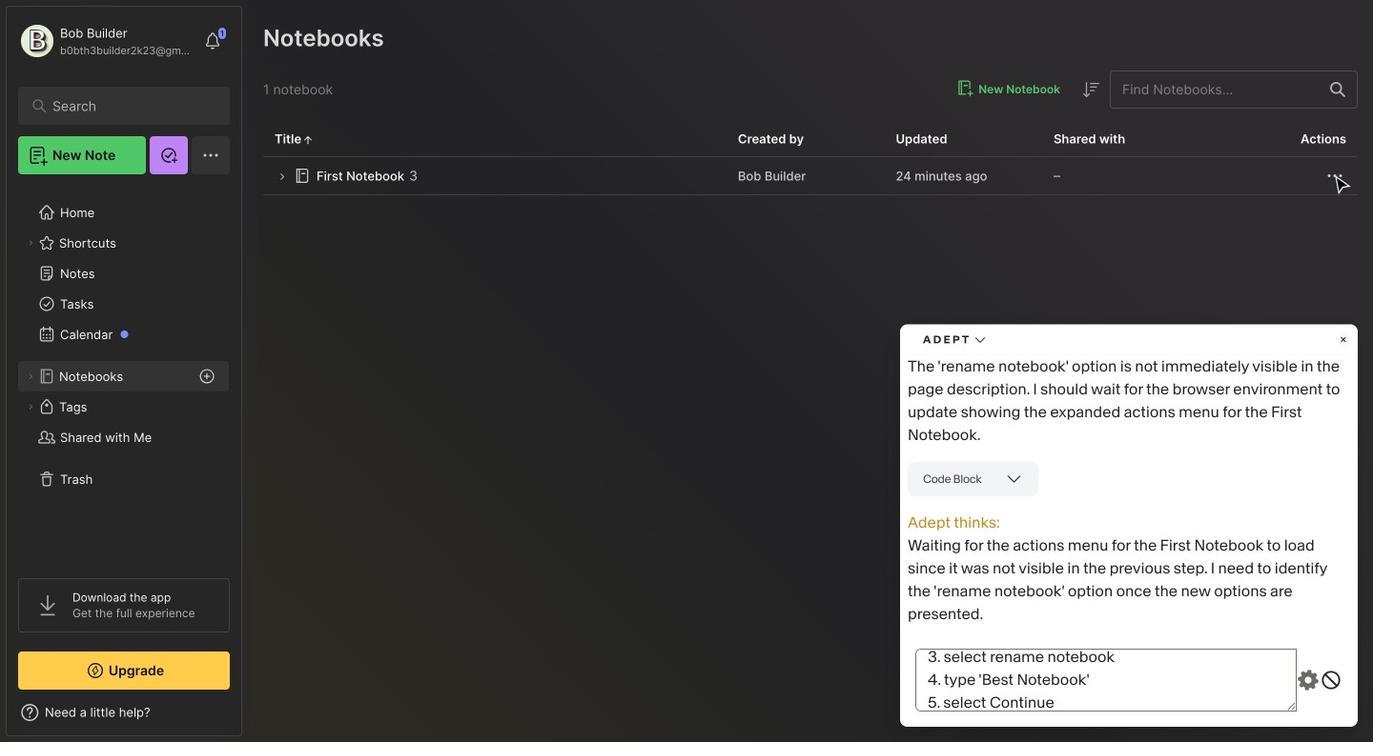 Task type: locate. For each thing, give the bounding box(es) containing it.
tree
[[7, 186, 241, 562]]

dropdown list menu
[[1199, 205, 1345, 366]]

click to collapse image
[[241, 708, 255, 730]]

sort options image
[[1079, 78, 1102, 101]]

row
[[263, 157, 1358, 195]]

menu item
[[1199, 277, 1345, 301]]

None search field
[[52, 94, 205, 117]]

Account field
[[18, 22, 195, 60]]

Search text field
[[52, 97, 205, 115]]

Find Notebooks… text field
[[1111, 74, 1319, 105]]

tree inside main element
[[7, 186, 241, 562]]

expand tags image
[[25, 401, 36, 413]]

expand notebooks image
[[25, 371, 36, 382]]



Task type: describe. For each thing, give the bounding box(es) containing it.
more actions image
[[1324, 164, 1346, 187]]

WHAT'S NEW field
[[7, 698, 241, 729]]

none search field inside main element
[[52, 94, 205, 117]]

Sort field
[[1079, 78, 1102, 101]]

arrow image
[[275, 170, 289, 184]]

main element
[[0, 0, 248, 743]]

More actions field
[[1324, 164, 1346, 187]]



Task type: vqa. For each thing, say whether or not it's contained in the screenshot.
Upgrade image
no



